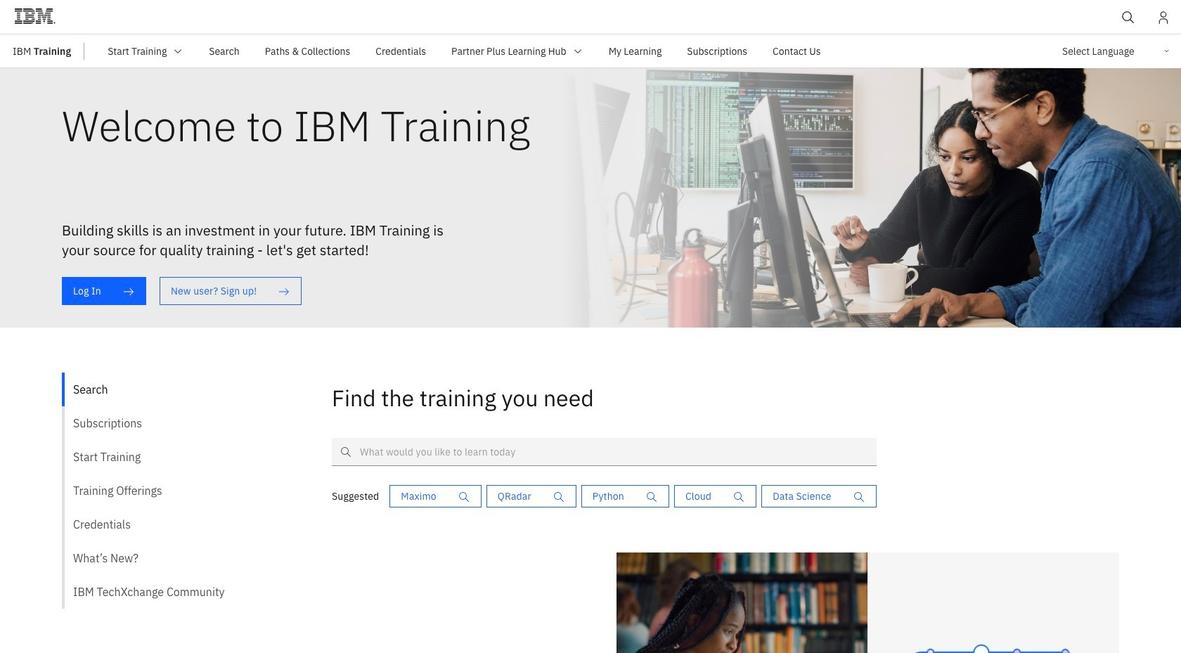 Task type: locate. For each thing, give the bounding box(es) containing it.
What would you like to learn today text field
[[332, 438, 877, 466]]

start training image
[[173, 45, 184, 57]]

notifications image
[[1157, 11, 1171, 25]]

search image
[[1122, 11, 1136, 25]]

ibm platform name element
[[0, 0, 1182, 40], [0, 34, 1182, 68], [95, 34, 1182, 68]]

partner plus learning hub image
[[572, 45, 584, 57]]



Task type: describe. For each thing, give the bounding box(es) containing it.
What would you like to learn today search field
[[332, 438, 877, 466]]



Task type: vqa. For each thing, say whether or not it's contained in the screenshot.
What would you like to learn today search field
yes



